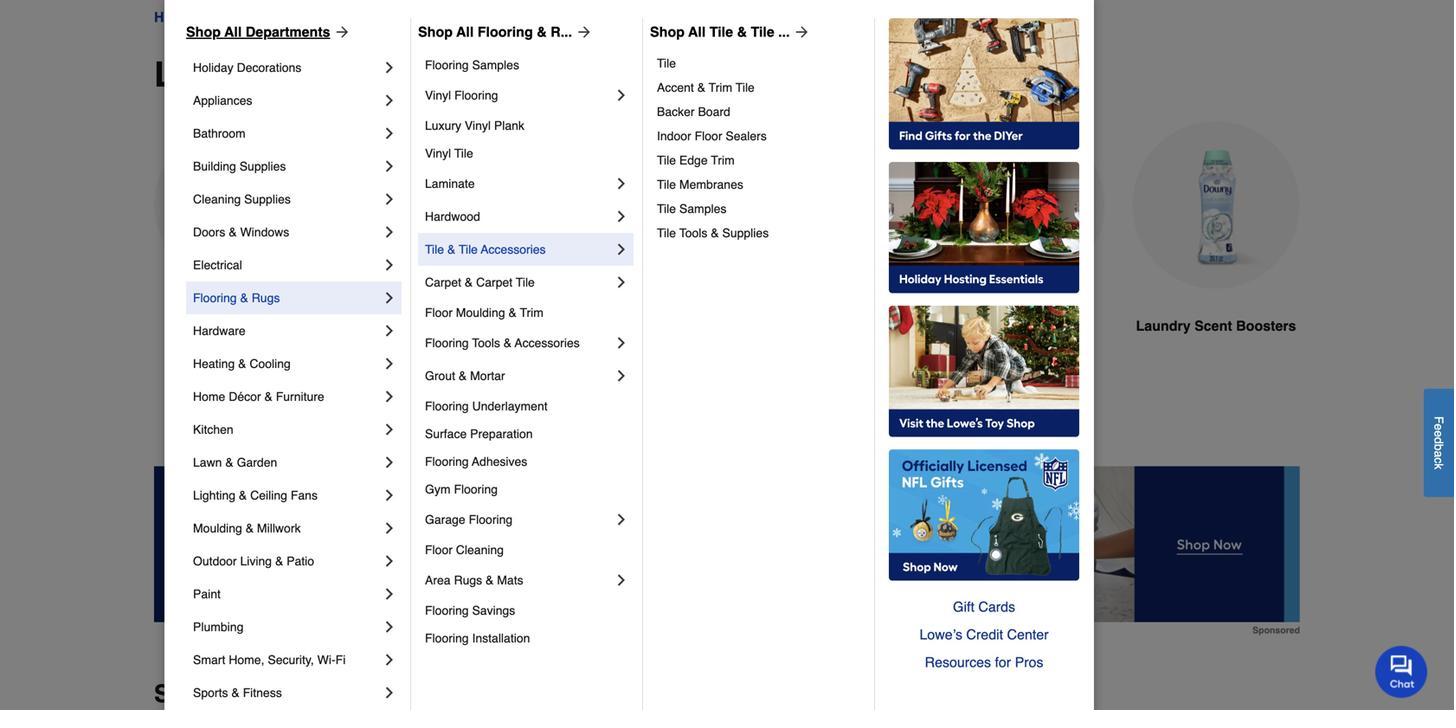 Task type: locate. For each thing, give the bounding box(es) containing it.
0 horizontal spatial all
[[224, 24, 242, 40]]

2 horizontal spatial shop
[[650, 24, 685, 40]]

tools for tile
[[680, 226, 708, 240]]

credit
[[967, 626, 1004, 642]]

tools
[[680, 226, 708, 240], [472, 336, 500, 350]]

chevron right image for flooring tools & accessories
[[613, 334, 630, 352]]

moulding up outdoor
[[193, 521, 242, 535]]

vinyl flooring
[[425, 88, 498, 102]]

laundry
[[343, 9, 393, 25], [154, 55, 291, 94], [177, 318, 231, 334], [548, 318, 603, 334], [1137, 318, 1191, 334]]

arrow right image inside shop all flooring & r... link
[[572, 23, 593, 41]]

floor down carpet & carpet tile
[[425, 306, 453, 320]]

flooring up vinyl flooring
[[425, 58, 469, 72]]

ceiling
[[250, 488, 287, 502]]

fabric for fabric fresheners
[[961, 318, 1002, 334]]

shop up accent
[[650, 24, 685, 40]]

& left the r...
[[537, 24, 547, 40]]

flooring up flooring samples link
[[478, 24, 533, 40]]

1 vertical spatial rugs
[[454, 573, 482, 587]]

center
[[1008, 626, 1049, 642]]

sealers
[[726, 129, 767, 143]]

& up floor moulding & trim
[[465, 275, 473, 289]]

mats
[[497, 573, 524, 587]]

accessories up carpet & carpet tile link
[[481, 242, 546, 256]]

flooring down flooring adhesives
[[454, 482, 498, 496]]

lighting & ceiling fans
[[193, 488, 318, 502]]

d
[[1433, 437, 1446, 444]]

home for home décor & furniture
[[193, 390, 225, 404]]

backer board
[[657, 105, 731, 119]]

0 vertical spatial moulding
[[456, 306, 505, 320]]

holiday
[[193, 61, 234, 74]]

floor up area
[[425, 543, 453, 557]]

all up "holiday decorations" on the left of page
[[224, 24, 242, 40]]

1 horizontal spatial samples
[[680, 202, 727, 216]]

& up laundry detergent
[[240, 291, 248, 305]]

2 horizontal spatial all
[[689, 24, 706, 40]]

chevron right image for building supplies
[[381, 158, 398, 175]]

cleaners
[[796, 339, 854, 355]]

trim for &
[[709, 81, 733, 94]]

arrow right image up holiday decorations link at the top left
[[330, 23, 351, 41]]

blue bottle of downy fabric softener. image
[[350, 121, 518, 289]]

samples inside flooring samples link
[[472, 58, 519, 72]]

0 vertical spatial cleaning
[[208, 9, 266, 25]]

bathroom link
[[193, 117, 381, 150]]

outdoor living & patio link
[[193, 545, 381, 578]]

tools down tile samples
[[680, 226, 708, 240]]

flooring down the surface
[[425, 455, 469, 468]]

0 vertical spatial laundry supplies
[[343, 9, 450, 25]]

fabric softeners link
[[350, 121, 518, 378]]

arrow right image inside the shop all tile & tile ... link
[[790, 23, 811, 41]]

chevron right image
[[381, 125, 398, 142], [381, 190, 398, 208], [381, 223, 398, 241], [613, 241, 630, 258], [381, 256, 398, 274], [613, 274, 630, 291], [381, 322, 398, 339], [613, 334, 630, 352], [381, 355, 398, 372], [613, 367, 630, 384], [381, 388, 398, 405], [381, 421, 398, 438], [381, 454, 398, 471], [381, 487, 398, 504], [613, 571, 630, 589], [381, 585, 398, 603]]

1 vertical spatial samples
[[680, 202, 727, 216]]

trim down indoor floor sealers on the top of the page
[[711, 153, 735, 167]]

1 vertical spatial cleaning supplies link
[[193, 183, 381, 216]]

board
[[698, 105, 731, 119]]

2 vertical spatial vinyl
[[425, 146, 451, 160]]

luxury vinyl plank link
[[425, 112, 630, 139]]

holiday hosting essentials. image
[[889, 162, 1080, 294]]

laundry up heating
[[177, 318, 231, 334]]

carpet up fabric softeners
[[425, 275, 462, 289]]

heating & cooling
[[193, 357, 291, 371]]

cleaning up "holiday decorations" on the left of page
[[208, 9, 266, 25]]

trim for edge
[[711, 153, 735, 167]]

resources for pros link
[[889, 649, 1080, 676]]

& right décor
[[265, 390, 273, 404]]

0 vertical spatial accessories
[[481, 242, 546, 256]]

accent
[[657, 81, 694, 94]]

tile down tile link
[[736, 81, 755, 94]]

cleaning supplies link up windows
[[193, 183, 381, 216]]

1 horizontal spatial carpet
[[476, 275, 513, 289]]

vinyl down luxury
[[425, 146, 451, 160]]

chevron right image for flooring & rugs
[[381, 289, 398, 307]]

0 horizontal spatial tools
[[472, 336, 500, 350]]

& right lawn
[[225, 455, 234, 469]]

departments
[[246, 24, 330, 40]]

flooring down softeners
[[425, 336, 469, 350]]

1 horizontal spatial shop
[[418, 24, 453, 40]]

1 vertical spatial moulding
[[193, 521, 242, 535]]

& up backer board on the top of page
[[698, 81, 706, 94]]

samples down tile membranes
[[680, 202, 727, 216]]

tile & tile accessories link
[[425, 233, 613, 266]]

accessories for flooring tools & accessories
[[515, 336, 580, 350]]

moulding down carpet & carpet tile
[[456, 306, 505, 320]]

cleaning supplies up the doors & windows
[[193, 192, 291, 206]]

flooring up the surface
[[425, 399, 469, 413]]

0 horizontal spatial home
[[154, 9, 193, 25]]

fabric left the fresheners
[[961, 318, 1002, 334]]

supplies up flooring samples on the top left
[[397, 9, 450, 25]]

2 e from the top
[[1433, 430, 1446, 437]]

lowe's credit center link
[[889, 621, 1080, 649]]

cleaning supplies link up decorations
[[208, 7, 328, 28]]

0 horizontal spatial rugs
[[252, 291, 280, 305]]

2 arrow right image from the left
[[572, 23, 593, 41]]

all up accent & trim tile
[[689, 24, 706, 40]]

cleaning supplies up decorations
[[208, 9, 328, 25]]

laundry inside laundry scent boosters link
[[1137, 318, 1191, 334]]

2 vertical spatial cleaning
[[456, 543, 504, 557]]

installation
[[472, 631, 530, 645]]

shop up holiday
[[186, 24, 221, 40]]

garage flooring
[[425, 513, 513, 526]]

smart
[[193, 653, 225, 667]]

tile samples link
[[657, 197, 862, 221]]

flooring tools & accessories link
[[425, 326, 613, 359]]

luxury
[[425, 119, 462, 132]]

0 horizontal spatial carpet
[[425, 275, 462, 289]]

washing machine cleaners link
[[741, 121, 909, 399]]

1 vertical spatial accessories
[[515, 336, 580, 350]]

samples
[[472, 58, 519, 72], [680, 202, 727, 216]]

0 vertical spatial cleaning supplies link
[[208, 7, 328, 28]]

chevron right image
[[381, 59, 398, 76], [613, 87, 630, 104], [381, 92, 398, 109], [381, 158, 398, 175], [613, 175, 630, 192], [613, 208, 630, 225], [381, 289, 398, 307], [613, 511, 630, 528], [381, 520, 398, 537], [381, 552, 398, 570], [381, 618, 398, 636], [381, 651, 398, 668], [381, 684, 398, 701]]

3 arrow right image from the left
[[790, 23, 811, 41]]

cooling
[[250, 357, 291, 371]]

surface preparation link
[[425, 420, 630, 448]]

carpet up floor moulding & trim
[[476, 275, 513, 289]]

1 arrow right image from the left
[[330, 23, 351, 41]]

flooring underlayment link
[[425, 392, 630, 420]]

garage flooring link
[[425, 503, 613, 536]]

chevron right image for electrical
[[381, 256, 398, 274]]

shop up flooring samples on the top left
[[418, 24, 453, 40]]

floor for floor moulding & trim
[[425, 306, 453, 320]]

home,
[[229, 653, 265, 667]]

2 shop from the left
[[418, 24, 453, 40]]

chevron right image for plumbing
[[381, 618, 398, 636]]

samples inside tile samples link
[[680, 202, 727, 216]]

area
[[425, 573, 451, 587]]

hardware link
[[193, 314, 381, 347]]

3 all from the left
[[689, 24, 706, 40]]

floor down board
[[695, 129, 723, 143]]

1 horizontal spatial all
[[456, 24, 474, 40]]

tools down floor moulding & trim
[[472, 336, 500, 350]]

lowe's
[[920, 626, 963, 642]]

laundry inside laundry supplies link
[[343, 9, 393, 25]]

cleaning down "building"
[[193, 192, 241, 206]]

gym
[[425, 482, 451, 496]]

supplies
[[270, 9, 328, 25], [397, 9, 450, 25], [300, 55, 445, 94], [240, 159, 286, 173], [244, 192, 291, 206], [723, 226, 769, 240]]

chevron right image for holiday decorations
[[381, 59, 398, 76]]

0 vertical spatial trim
[[709, 81, 733, 94]]

fabric softeners
[[379, 318, 488, 334]]

& right the grout on the bottom of the page
[[459, 369, 467, 383]]

chevron right image for outdoor living & patio
[[381, 552, 398, 570]]

a
[[1433, 451, 1446, 457]]

scent
[[1195, 318, 1233, 334]]

cleaning up area rugs & mats
[[456, 543, 504, 557]]

vinyl tile link
[[425, 139, 630, 167]]

sports & fitness link
[[193, 676, 381, 709]]

trim inside floor moulding & trim link
[[520, 306, 544, 320]]

0 horizontal spatial fabric
[[379, 318, 421, 334]]

3 shop from the left
[[650, 24, 685, 40]]

detergent
[[235, 318, 300, 334]]

green container of gain laundry detergent. image
[[154, 121, 322, 289]]

laundry right departments on the left top
[[343, 9, 393, 25]]

flooring down area
[[425, 604, 469, 617]]

0 vertical spatial tools
[[680, 226, 708, 240]]

visit the lowe's toy shop. image
[[889, 306, 1080, 437]]

blue spray bottle of febreze fabric freshener. image
[[937, 121, 1105, 289]]

plumbing
[[193, 620, 244, 634]]

1 horizontal spatial moulding
[[456, 306, 505, 320]]

paint link
[[193, 578, 381, 610]]

rugs right area
[[454, 573, 482, 587]]

0 horizontal spatial shop
[[186, 24, 221, 40]]

bottle of downy laundry scent booster. image
[[1133, 121, 1301, 289]]

b
[[1433, 444, 1446, 451]]

c
[[1433, 457, 1446, 463]]

& up grout & mortar link
[[504, 336, 512, 350]]

trim inside tile edge trim link
[[711, 153, 735, 167]]

gift
[[953, 599, 975, 615]]

softeners
[[425, 318, 488, 334]]

1 vertical spatial tools
[[472, 336, 500, 350]]

...
[[779, 24, 790, 40]]

all for flooring
[[456, 24, 474, 40]]

tile up tile link
[[710, 24, 733, 40]]

chevron right image for area rugs & mats
[[613, 571, 630, 589]]

floor
[[695, 129, 723, 143], [425, 306, 453, 320], [425, 543, 453, 557]]

flooring inside 'link'
[[425, 399, 469, 413]]

0 horizontal spatial arrow right image
[[330, 23, 351, 41]]

tile left '...' at top right
[[751, 24, 775, 40]]

fabric
[[379, 318, 421, 334], [961, 318, 1002, 334]]

2 fabric from the left
[[961, 318, 1002, 334]]

all
[[224, 24, 242, 40], [456, 24, 474, 40], [689, 24, 706, 40]]

chat invite button image
[[1376, 645, 1429, 698]]

cleaning
[[208, 9, 266, 25], [193, 192, 241, 206], [456, 543, 504, 557]]

laundry stain removers link
[[546, 121, 714, 378]]

flooring savings
[[425, 604, 515, 617]]

chevron right image for carpet & carpet tile
[[613, 274, 630, 291]]

tile link
[[657, 51, 862, 75]]

tile up floor moulding & trim link
[[516, 275, 535, 289]]

1 vertical spatial home
[[193, 390, 225, 404]]

1 fabric from the left
[[379, 318, 421, 334]]

decorations
[[237, 61, 302, 74]]

shop for shop all departments
[[186, 24, 221, 40]]

& left millwork
[[246, 521, 254, 535]]

1 e from the top
[[1433, 424, 1446, 430]]

1 horizontal spatial fabric
[[961, 318, 1002, 334]]

flooring
[[478, 24, 533, 40], [425, 58, 469, 72], [455, 88, 498, 102], [193, 291, 237, 305], [425, 336, 469, 350], [425, 399, 469, 413], [425, 455, 469, 468], [454, 482, 498, 496], [469, 513, 513, 526], [425, 604, 469, 617], [425, 631, 469, 645]]

0 vertical spatial vinyl
[[425, 88, 451, 102]]

arrow right image inside shop all departments link
[[330, 23, 351, 41]]

2 vertical spatial floor
[[425, 543, 453, 557]]

building supplies
[[193, 159, 286, 173]]

accessories down floor moulding & trim link
[[515, 336, 580, 350]]

1 shop from the left
[[186, 24, 221, 40]]

2 vertical spatial trim
[[520, 306, 544, 320]]

moulding inside "link"
[[193, 521, 242, 535]]

1 horizontal spatial arrow right image
[[572, 23, 593, 41]]

laundry inside laundry stain removers link
[[548, 318, 603, 334]]

chevron right image for appliances
[[381, 92, 398, 109]]

surface preparation
[[425, 427, 533, 441]]

trim up board
[[709, 81, 733, 94]]

laundry for green container of gain laundry detergent. image
[[177, 318, 231, 334]]

rugs up detergent
[[252, 291, 280, 305]]

backer
[[657, 105, 695, 119]]

1 vertical spatial trim
[[711, 153, 735, 167]]

2 horizontal spatial arrow right image
[[790, 23, 811, 41]]

arrow right image
[[330, 23, 351, 41], [572, 23, 593, 41], [790, 23, 811, 41]]

& down hardwood
[[448, 242, 456, 256]]

laundry left scent
[[1137, 318, 1191, 334]]

chevron right image for hardwood
[[613, 208, 630, 225]]

tile up tile samples
[[657, 178, 676, 191]]

samples down shop all flooring & r...
[[472, 58, 519, 72]]

lawn & garden
[[193, 455, 277, 469]]

& inside 'link'
[[225, 455, 234, 469]]

chevron right image for doors & windows
[[381, 223, 398, 241]]

all for tile
[[689, 24, 706, 40]]

laundry inside laundry detergent link
[[177, 318, 231, 334]]

flooring samples link
[[425, 51, 630, 79]]

arrow right image up tile link
[[790, 23, 811, 41]]

vinyl for vinyl tile
[[425, 146, 451, 160]]

trim down carpet & carpet tile link
[[520, 306, 544, 320]]

e up b
[[1433, 430, 1446, 437]]

samples for flooring samples
[[472, 58, 519, 72]]

2 all from the left
[[456, 24, 474, 40]]

vinyl up luxury
[[425, 88, 451, 102]]

laundry left stain
[[548, 318, 603, 334]]

gym flooring
[[425, 482, 498, 496]]

& left cooling
[[238, 357, 246, 371]]

home for home
[[154, 9, 193, 25]]

carpet & carpet tile link
[[425, 266, 613, 299]]

laminate
[[425, 177, 475, 190]]

chevron right image for heating & cooling
[[381, 355, 398, 372]]

1 horizontal spatial home
[[193, 390, 225, 404]]

0 horizontal spatial samples
[[472, 58, 519, 72]]

& down carpet & carpet tile link
[[509, 306, 517, 320]]

& up tile link
[[737, 24, 747, 40]]

e up d
[[1433, 424, 1446, 430]]

0 horizontal spatial moulding
[[193, 521, 242, 535]]

tile samples
[[657, 202, 727, 216]]

1 all from the left
[[224, 24, 242, 40]]

fabric left softeners
[[379, 318, 421, 334]]

chevron right image for tile & tile accessories
[[613, 241, 630, 258]]

0 vertical spatial home
[[154, 9, 193, 25]]

1 horizontal spatial tools
[[680, 226, 708, 240]]

all up flooring samples on the top left
[[456, 24, 474, 40]]

1 vertical spatial laundry supplies
[[154, 55, 445, 94]]

0 vertical spatial rugs
[[252, 291, 280, 305]]

resources for pros
[[925, 654, 1044, 670]]

0 vertical spatial samples
[[472, 58, 519, 72]]

laundry down "shop all departments"
[[154, 55, 291, 94]]

vinyl left plank
[[465, 119, 491, 132]]

1 horizontal spatial rugs
[[454, 573, 482, 587]]

arrow right image up flooring samples link
[[572, 23, 593, 41]]

trim inside 'accent & trim tile' "link"
[[709, 81, 733, 94]]

1 vertical spatial floor
[[425, 306, 453, 320]]



Task type: describe. For each thing, give the bounding box(es) containing it.
surface
[[425, 427, 467, 441]]

underlayment
[[472, 399, 548, 413]]

fabric fresheners
[[961, 318, 1081, 334]]

floor moulding & trim link
[[425, 299, 630, 326]]

outdoor
[[193, 554, 237, 568]]

supplies down bathroom link
[[240, 159, 286, 173]]

floor moulding & trim
[[425, 306, 544, 320]]

tile up accent
[[657, 56, 676, 70]]

& right the doors
[[229, 225, 237, 239]]

garage
[[425, 513, 466, 526]]

accent & trim tile link
[[657, 75, 862, 100]]

hardwood
[[425, 210, 480, 223]]

chevron right image for cleaning supplies
[[381, 190, 398, 208]]

tile & tile accessories
[[425, 242, 546, 256]]

chevron right image for garage flooring
[[613, 511, 630, 528]]

millwork
[[257, 521, 301, 535]]

paint
[[193, 587, 221, 601]]

tile membranes
[[657, 178, 744, 191]]

chevron right image for vinyl flooring
[[613, 87, 630, 104]]

arrow right image for shop all flooring & r...
[[572, 23, 593, 41]]

tile down indoor
[[657, 153, 676, 167]]

flooring up the floor cleaning
[[469, 513, 513, 526]]

0 vertical spatial cleaning supplies
[[208, 9, 328, 25]]

chevron right image for paint
[[381, 585, 398, 603]]

holiday decorations
[[193, 61, 302, 74]]

officially licensed n f l gifts. shop now. image
[[889, 449, 1080, 581]]

for
[[995, 654, 1011, 670]]

security,
[[268, 653, 314, 667]]

supplies down tile samples link
[[723, 226, 769, 240]]

by
[[221, 680, 250, 708]]

area rugs & mats link
[[425, 564, 613, 597]]

& right sports
[[231, 686, 240, 700]]

tile down luxury vinyl plank
[[454, 146, 473, 160]]

chevron right image for smart home, security, wi-fi
[[381, 651, 398, 668]]

gym flooring link
[[425, 475, 630, 503]]

flooring samples
[[425, 58, 519, 72]]

f e e d b a c k button
[[1424, 389, 1455, 497]]

shop for shop all flooring & r...
[[418, 24, 453, 40]]

gift cards link
[[889, 593, 1080, 621]]

tile down tile samples
[[657, 226, 676, 240]]

shop all flooring & r... link
[[418, 22, 593, 42]]

appliances link
[[193, 84, 381, 117]]

lighting
[[193, 488, 236, 502]]

electrical
[[193, 258, 242, 272]]

1 carpet from the left
[[425, 275, 462, 289]]

shop all departments
[[186, 24, 330, 40]]

patio
[[287, 554, 314, 568]]

brand
[[256, 680, 327, 708]]

accent & trim tile
[[657, 81, 755, 94]]

tile tools & supplies link
[[657, 221, 862, 245]]

holiday decorations link
[[193, 51, 381, 84]]

lighting & ceiling fans link
[[193, 479, 381, 512]]

tools for flooring
[[472, 336, 500, 350]]

arrow right image for shop all departments
[[330, 23, 351, 41]]

vinyl tile
[[425, 146, 473, 160]]

flooring savings link
[[425, 597, 630, 624]]

flooring down the electrical
[[193, 291, 237, 305]]

smart home, security, wi-fi
[[193, 653, 346, 667]]

2 carpet from the left
[[476, 275, 513, 289]]

kitchen link
[[193, 413, 381, 446]]

cards
[[979, 599, 1016, 615]]

floor for floor cleaning
[[425, 543, 453, 557]]

windows
[[240, 225, 289, 239]]

lawn & garden link
[[193, 446, 381, 479]]

vinyl flooring link
[[425, 79, 613, 112]]

supplies down laundry supplies link
[[300, 55, 445, 94]]

& left mats
[[486, 573, 494, 587]]

flooring down flooring savings
[[425, 631, 469, 645]]

tile tools & supplies
[[657, 226, 769, 240]]

fabric for fabric softeners
[[379, 318, 421, 334]]

1 vertical spatial cleaning
[[193, 192, 241, 206]]

doors & windows
[[193, 225, 289, 239]]

1 vertical spatial cleaning supplies
[[193, 192, 291, 206]]

advertisement region
[[154, 466, 1301, 635]]

smart home, security, wi-fi link
[[193, 643, 381, 676]]

arrow right image for shop all tile & tile ...
[[790, 23, 811, 41]]

tile down hardwood
[[425, 242, 444, 256]]

chevron right image for grout & mortar
[[613, 367, 630, 384]]

tile membranes link
[[657, 172, 862, 197]]

flooring up luxury vinyl plank
[[455, 88, 498, 102]]

chevron right image for moulding & millwork
[[381, 520, 398, 537]]

removers
[[644, 318, 711, 334]]

supplies up holiday decorations link at the top left
[[270, 9, 328, 25]]

savings
[[472, 604, 515, 617]]

floor cleaning
[[425, 543, 504, 557]]

tile inside "link"
[[736, 81, 755, 94]]

home link
[[154, 7, 193, 28]]

sports & fitness
[[193, 686, 282, 700]]

supplies up windows
[[244, 192, 291, 206]]

1 vertical spatial vinyl
[[465, 119, 491, 132]]

garden
[[237, 455, 277, 469]]

fresheners
[[1006, 318, 1081, 334]]

sports
[[193, 686, 228, 700]]

chevron right image for home décor & furniture
[[381, 388, 398, 405]]

find gifts for the diyer. image
[[889, 18, 1080, 150]]

accessories for tile & tile accessories
[[481, 242, 546, 256]]

plank
[[494, 119, 525, 132]]

orange box of tide washing machine cleaner. image
[[741, 121, 909, 289]]

& left ceiling
[[239, 488, 247, 502]]

& left patio
[[275, 554, 283, 568]]

chevron right image for laminate
[[613, 175, 630, 192]]

flooring & rugs link
[[193, 281, 381, 314]]

mortar
[[470, 369, 505, 383]]

living
[[240, 554, 272, 568]]

membranes
[[680, 178, 744, 191]]

laundry for white bottle of shout stain remover. image
[[548, 318, 603, 334]]

laundry stain removers
[[548, 318, 711, 334]]

plumbing link
[[193, 610, 381, 643]]

tile down tile membranes
[[657, 202, 676, 216]]

flooring adhesives
[[425, 455, 528, 468]]

shop all tile & tile ... link
[[650, 22, 811, 42]]

carpet & carpet tile
[[425, 275, 535, 289]]

k
[[1433, 463, 1446, 470]]

wi-
[[317, 653, 336, 667]]

moulding & millwork
[[193, 521, 301, 535]]

shop for shop all tile & tile ...
[[650, 24, 685, 40]]

building supplies link
[[193, 150, 381, 183]]

& down tile samples
[[711, 226, 719, 240]]

vinyl for vinyl flooring
[[425, 88, 451, 102]]

edge
[[680, 153, 708, 167]]

chevron right image for lawn & garden
[[381, 454, 398, 471]]

chevron right image for sports & fitness
[[381, 684, 398, 701]]

tile edge trim
[[657, 153, 735, 167]]

samples for tile samples
[[680, 202, 727, 216]]

indoor floor sealers link
[[657, 124, 862, 148]]

0 vertical spatial floor
[[695, 129, 723, 143]]

fabric fresheners link
[[937, 121, 1105, 378]]

all for departments
[[224, 24, 242, 40]]

fitness
[[243, 686, 282, 700]]

chevron right image for hardware
[[381, 322, 398, 339]]

floor cleaning link
[[425, 536, 630, 564]]

r...
[[551, 24, 572, 40]]

tile up carpet & carpet tile
[[459, 242, 478, 256]]

furniture
[[276, 390, 324, 404]]

white bottle of shout stain remover. image
[[546, 121, 714, 289]]

laundry supplies link
[[343, 7, 450, 28]]

chevron right image for kitchen
[[381, 421, 398, 438]]

laundry for the bottle of downy laundry scent booster. image
[[1137, 318, 1191, 334]]

chevron right image for lighting & ceiling fans
[[381, 487, 398, 504]]

shop by brand
[[154, 680, 327, 708]]

chevron right image for bathroom
[[381, 125, 398, 142]]



Task type: vqa. For each thing, say whether or not it's contained in the screenshot.
PM
no



